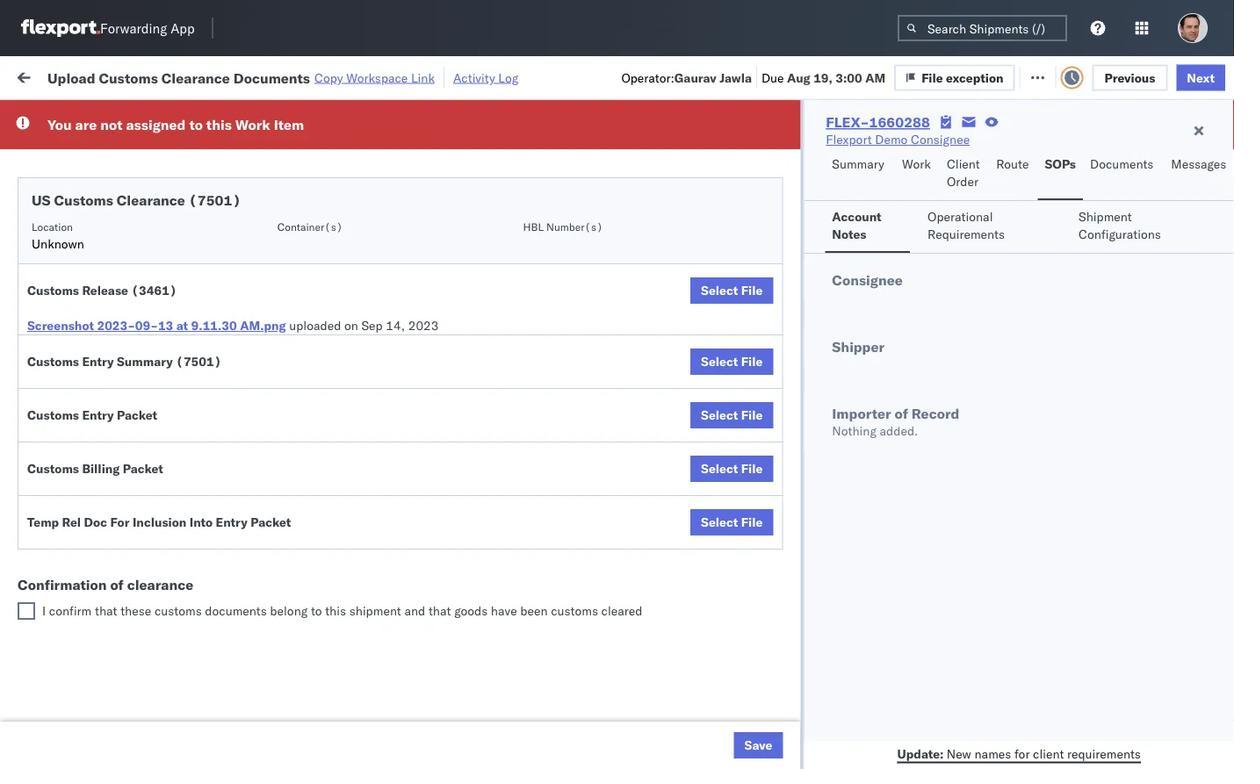Task type: describe. For each thing, give the bounding box(es) containing it.
0 vertical spatial this
[[206, 116, 232, 134]]

2 horizontal spatial work
[[903, 156, 931, 172]]

deadline button
[[274, 140, 450, 157]]

(7501) for us customs clearance (7501)
[[189, 192, 241, 209]]

0 horizontal spatial on
[[344, 318, 358, 333]]

sops button
[[1038, 149, 1083, 200]]

angeles, for 3rd "schedule pickup from los angeles, ca" "link" from the bottom of the page
[[189, 514, 237, 529]]

i
[[42, 604, 46, 619]]

forwarding app link
[[21, 19, 195, 37]]

est, for schedule delivery appointment link for 1:44
[[335, 717, 361, 732]]

been
[[520, 604, 548, 619]]

schedule delivery appointment link for 1:44
[[40, 715, 216, 732]]

previous button
[[1093, 64, 1168, 91]]

2 vertical spatial entry
[[216, 515, 248, 530]]

i confirm that these customs documents belong to this shipment and that goods have been customs cleared
[[42, 604, 643, 619]]

2 vertical spatial flexport demo consignee
[[652, 562, 796, 577]]

snooze
[[476, 144, 511, 157]]

1 3:30 from the top
[[283, 175, 310, 191]]

schedule pickup from los angeles international airport link
[[40, 165, 250, 200]]

1 western from the top
[[917, 175, 963, 191]]

am for 2:59 am est, mar 3, 2023
[[313, 601, 333, 616]]

update:
[[898, 746, 944, 762]]

ocean for otter products - test account
[[538, 137, 574, 152]]

los down customs entry summary (7501)
[[159, 398, 178, 413]]

products,
[[798, 137, 852, 152]]

doc
[[84, 515, 107, 530]]

(10)
[[285, 68, 315, 83]]

lcl for honeywell - test account
[[577, 330, 599, 345]]

appointment for 1:44 pm est, mar 3, 2023
[[144, 716, 216, 731]]

pickup down upload customs clearance documents
[[96, 282, 134, 297]]

packet for customs entry packet
[[117, 408, 157, 423]]

2 schedule pickup from los angeles, ca from the top
[[40, 514, 237, 547]]

clearance for upload customs clearance documents copy workspace link
[[162, 69, 230, 86]]

select file button for customs billing packet
[[691, 456, 774, 482]]

1:44 pm est, mar 3, 2023
[[283, 717, 436, 732]]

from down upload customs clearance documents button
[[137, 282, 162, 297]]

operational requirements button
[[921, 201, 1062, 253]]

2 appointment from the top
[[144, 213, 216, 228]]

confirm delivery
[[40, 445, 134, 460]]

schedule delivery appointment button for 2:59 am est, feb 17, 2023
[[40, 135, 216, 154]]

messages button
[[1165, 149, 1235, 200]]

2 3:30 from the top
[[283, 214, 310, 229]]

screenshot
[[27, 318, 94, 333]]

entry for summary
[[82, 354, 114, 370]]

track
[[454, 68, 483, 83]]

select for customs billing packet
[[701, 461, 738, 477]]

778
[[330, 68, 353, 83]]

from down 09-
[[130, 359, 155, 374]]

inclusion
[[133, 515, 187, 530]]

blocked,
[[215, 109, 259, 122]]

packet for customs billing packet
[[123, 461, 163, 477]]

2023 for confirm delivery link
[[412, 446, 443, 461]]

customs billing packet
[[27, 461, 163, 477]]

configurations
[[1079, 227, 1162, 242]]

client for client name
[[652, 144, 680, 157]]

pm for schedule delivery appointment link related to 10:30
[[320, 330, 340, 345]]

1 vertical spatial to
[[311, 604, 322, 619]]

los down 13 at top left
[[159, 359, 178, 374]]

flexport demo consignee link
[[826, 131, 970, 149]]

Search Work text field
[[644, 63, 836, 89]]

client
[[1033, 746, 1065, 762]]

goods
[[454, 604, 488, 619]]

778 at risk
[[330, 68, 391, 83]]

4 bicu1234565, demu1232 from the top
[[1083, 678, 1235, 693]]

1 that from the left
[[95, 604, 117, 619]]

requirements
[[928, 227, 1005, 242]]

hbl number(s)
[[523, 220, 603, 233]]

am for 2:59 am est, feb 28, 2023
[[313, 523, 333, 539]]

upload proof of delivery
[[40, 484, 176, 499]]

schedule delivery appointment for 1:44 pm est, mar 3, 2023
[[40, 716, 216, 731]]

id
[[964, 144, 975, 157]]

los up 13 at top left
[[166, 282, 185, 297]]

3 bicu1234565, from the top
[[1083, 639, 1169, 654]]

customs down the confirm delivery
[[27, 461, 79, 477]]

confirm pickup from los angeles, ca link for bookings
[[40, 358, 250, 393]]

0 vertical spatial flexport demo consignee
[[826, 132, 970, 147]]

pickup down 2023-
[[89, 359, 126, 374]]

due aug 19, 3:00 am
[[762, 70, 886, 85]]

pickup up confirmation of clearance
[[96, 552, 134, 568]]

pm for schedule pickup from los angeles international airport link
[[313, 175, 332, 191]]

21,
[[397, 330, 416, 345]]

operator:
[[622, 70, 675, 85]]

upload customs clearance documents
[[40, 243, 192, 276]]

snoozed : no
[[364, 109, 426, 122]]

1 integration test account - western digital from the top
[[766, 175, 1002, 191]]

copy
[[315, 70, 343, 85]]

feb for upload customs clearance documents link
[[364, 253, 386, 268]]

ag down nothing
[[824, 485, 841, 500]]

0 vertical spatial upload
[[47, 69, 95, 86]]

flexport inside flexport demo consignee link
[[826, 132, 872, 147]]

0 vertical spatial to
[[189, 116, 203, 134]]

schedule delivery appointment link for 2:59
[[40, 135, 216, 152]]

schedule for 3rd "schedule pickup from los angeles, ca" "link" from the bottom of the page
[[40, 514, 92, 529]]

flex-2150210
[[970, 253, 1061, 268]]

summary inside button
[[832, 156, 885, 172]]

you are not assigned to this work item
[[47, 116, 304, 134]]

est, down 12:00 pm est, feb 25, 2023 on the left of page
[[336, 523, 362, 539]]

workitem button
[[11, 140, 255, 157]]

0 horizontal spatial work
[[191, 68, 221, 83]]

ocean fcl for 3:00 am est, feb 25, 2023
[[538, 446, 599, 461]]

est, right belong
[[336, 601, 362, 616]]

2 demu1232 from the top
[[1172, 600, 1235, 616]]

mar for pm
[[364, 717, 388, 732]]

mode button
[[529, 140, 626, 157]]

1 2001714 from the top
[[1008, 175, 1061, 191]]

select file for customs release (3461)
[[701, 283, 763, 298]]

next button
[[1177, 64, 1226, 91]]

requirements
[[1068, 746, 1141, 762]]

ready
[[134, 109, 165, 122]]

3:00 am est, feb 25, 2023
[[283, 446, 443, 461]]

flex- up flex-2150210
[[970, 214, 1008, 229]]

2 integration test account - western digital from the top
[[766, 214, 1002, 229]]

confirm inside button
[[40, 445, 85, 460]]

am for 3:00 am est, feb 25, 2023
[[313, 446, 333, 461]]

01748
[[1197, 253, 1235, 268]]

los up 'clearance'
[[166, 552, 185, 568]]

1 vertical spatial flexport demo consignee
[[652, 523, 796, 539]]

container numbers button
[[1074, 133, 1170, 164]]

2 western from the top
[[917, 214, 963, 229]]

sep
[[362, 318, 383, 333]]

9.11.30
[[191, 318, 237, 333]]

of for clearance
[[110, 576, 124, 594]]

file for temp rel doc for inclusion into entry packet
[[741, 515, 763, 530]]

1 demu1232 from the top
[[1172, 562, 1235, 577]]

number(s)
[[547, 220, 603, 233]]

sops
[[1045, 156, 1076, 172]]

us
[[32, 192, 51, 209]]

select file for customs billing packet
[[701, 461, 763, 477]]

19,
[[814, 70, 833, 85]]

select file button for customs entry summary (7501)
[[691, 349, 774, 375]]

angeles, for schedule pickup from los angeles, ca button corresponding to flexport demo consignee's "schedule pickup from los angeles, ca" "link"
[[189, 552, 237, 568]]

9 resize handle column header from the left
[[1203, 136, 1224, 770]]

schedule for schedule pickup from los angeles, ca button associated with honeywell - test account's "schedule pickup from los angeles, ca" "link"
[[40, 282, 92, 297]]

of inside button
[[117, 484, 128, 499]]

4 demu1232 from the top
[[1172, 678, 1235, 693]]

work button
[[895, 149, 940, 200]]

delivery for 10:30 pm est, feb 21, 2023
[[96, 329, 141, 344]]

ca for 3rd "schedule pickup from los angeles, ca" "link" from the bottom of the page
[[40, 531, 57, 547]]

3:00 for integration test account - on ag
[[283, 253, 310, 268]]

appointment for 10:30 pm est, feb 21, 2023
[[144, 329, 216, 344]]

2 customs from the left
[[551, 604, 598, 619]]

delivery for 3:00 am est, feb 25, 2023
[[89, 445, 134, 460]]

batch action button
[[1110, 63, 1225, 89]]

from inside schedule pickup from los angeles international airport
[[137, 166, 162, 181]]

2 air from the top
[[538, 214, 554, 229]]

unknown
[[32, 236, 84, 252]]

shipper
[[832, 338, 885, 356]]

select file button for customs release (3461)
[[691, 278, 774, 304]]

from right the for
[[137, 514, 162, 529]]

from up 'clearance'
[[137, 552, 162, 568]]

customs up screenshot on the left of the page
[[27, 283, 79, 298]]

3 resize handle column header from the left
[[508, 136, 529, 770]]

file for customs billing packet
[[741, 461, 763, 477]]

consignee button
[[757, 140, 916, 157]]

schedule for schedule delivery appointment link related to 10:30
[[40, 329, 92, 344]]

lagerfeld
[[792, 717, 844, 732]]

los right these
[[166, 591, 185, 606]]

: for snoozed
[[404, 109, 408, 122]]

flex- for mblte
[[970, 137, 1008, 152]]

2 vertical spatial flexport
[[652, 562, 698, 577]]

flex- for mawb
[[970, 175, 1008, 191]]

flex- up consignee button
[[826, 113, 870, 131]]

2 bicu1234565, from the top
[[1083, 600, 1169, 616]]

2023 for "schedule pickup from los angeles, ca" "link" corresponding to 3rd schedule pickup from los angeles, ca button from the top
[[406, 601, 437, 616]]

activity
[[453, 70, 495, 85]]

confirm pickup from los angeles, ca for bookings
[[40, 359, 230, 392]]

us customs clearance (7501)
[[32, 192, 241, 209]]

previous
[[1105, 70, 1156, 85]]

feb up 3:00 pm est, feb 20, 2023
[[364, 214, 386, 229]]

2 that from the left
[[429, 604, 451, 619]]

flex-1660288 link
[[826, 113, 931, 131]]

2 vertical spatial packet
[[251, 515, 291, 530]]

screenshot 2023-09-13 at 9.11.30 am.png uploaded on sep 14, 2023
[[27, 318, 439, 333]]

belong
[[270, 604, 308, 619]]

los inside schedule pickup from los angeles international airport
[[166, 166, 185, 181]]

1 horizontal spatial on
[[437, 68, 451, 83]]

status
[[95, 109, 126, 122]]

2 schedule delivery appointment from the top
[[40, 213, 216, 228]]

schedule pickup from los angeles, ca for schedule pickup from los angeles, ca button corresponding to flexport demo consignee
[[40, 552, 237, 585]]

2150210
[[1008, 253, 1061, 268]]

cleared
[[602, 604, 643, 619]]

mar for am
[[365, 601, 389, 616]]

work
[[50, 64, 96, 88]]

resize handle column header for container numbers
[[1167, 136, 1188, 770]]

products
[[684, 137, 734, 152]]

bleckmann
[[969, 717, 1031, 732]]

select file button for temp rel doc for inclusion into entry packet
[[691, 510, 774, 536]]

schedule pickup from los angeles international airport
[[40, 166, 233, 199]]

0 vertical spatial demo
[[875, 132, 908, 147]]

link
[[411, 70, 435, 85]]

12:00 pm est, feb 25, 2023
[[283, 485, 449, 500]]

1 flex-2001714 from the top
[[970, 175, 1061, 191]]

1 bicu1234565, from the top
[[1083, 562, 1169, 577]]

2:59 for 2:59 am est, feb 28, 2023
[[283, 523, 310, 539]]

select file for temp rel doc for inclusion into entry packet
[[701, 515, 763, 530]]

added.
[[880, 424, 919, 439]]

have
[[491, 604, 517, 619]]

2023 for upload customs clearance documents link
[[411, 253, 442, 268]]

2 digital from the top
[[966, 214, 1002, 229]]

screenshot 2023-09-13 at 9.11.30 am.png link
[[27, 317, 286, 335]]

select for temp rel doc for inclusion into entry packet
[[701, 515, 738, 530]]

2 schedule delivery appointment link from the top
[[40, 212, 216, 230]]

2023 for schedule delivery appointment link for 1:44
[[405, 717, 436, 732]]

28,
[[390, 523, 409, 539]]

notes
[[832, 227, 867, 242]]

pickup down customs entry summary (7501)
[[89, 398, 126, 413]]

client name
[[652, 144, 711, 157]]

schedule for schedule delivery appointment link for 1:44
[[40, 716, 92, 731]]

select file for customs entry summary (7501)
[[701, 354, 763, 370]]

pickup down upload proof of delivery button
[[96, 514, 134, 529]]

jawla
[[720, 70, 752, 85]]

est, for upload proof of delivery link
[[343, 485, 369, 500]]

pickup right confirm
[[96, 591, 134, 606]]

next
[[1187, 70, 1215, 85]]

demo1 for confirm pickup from los angeles, ca
[[1197, 369, 1235, 384]]

customs up 'status'
[[99, 69, 158, 86]]

confirm pickup from los angeles, ca button for bookings test consignee
[[40, 358, 250, 395]]

3 demu1232 from the top
[[1172, 639, 1235, 654]]

2:59 for 2:59 am est, feb 17, 2023
[[283, 137, 310, 152]]

2:59 am est, mar 3, 2023
[[283, 601, 437, 616]]

record
[[912, 405, 960, 423]]

1 vertical spatial international
[[848, 717, 919, 732]]

client for client order
[[947, 156, 980, 172]]

customs inside upload customs clearance documents
[[84, 243, 133, 258]]

my
[[18, 64, 46, 88]]

entry for packet
[[82, 408, 114, 423]]

2 2001714 from the top
[[1008, 214, 1061, 229]]

los left into
[[166, 514, 185, 529]]

ocean for bookings test consignee
[[538, 446, 574, 461]]

not
[[100, 116, 123, 134]]



Task type: vqa. For each thing, say whether or not it's contained in the screenshot.
3rd FLXT00 from the top of the page
yes



Task type: locate. For each thing, give the bounding box(es) containing it.
rel
[[62, 515, 81, 530]]

air for delivery
[[538, 485, 554, 500]]

digital down 'route'
[[966, 175, 1002, 191]]

resize handle column header for consignee
[[912, 136, 933, 770]]

2 vertical spatial confirm
[[40, 445, 85, 460]]

1 vertical spatial 3,
[[391, 717, 402, 732]]

am right belong
[[313, 601, 333, 616]]

workitem
[[19, 144, 65, 157]]

ag down record
[[938, 485, 955, 500]]

schedule delivery appointment link
[[40, 135, 216, 152], [40, 212, 216, 230], [40, 328, 216, 346], [40, 715, 216, 732]]

ca for schedule pickup from los angeles, ca button associated with honeywell - test account's "schedule pickup from los angeles, ca" "link"
[[40, 299, 57, 315]]

4 ocean from the top
[[538, 601, 574, 616]]

from down customs entry summary (7501)
[[130, 398, 155, 413]]

confirm
[[49, 604, 92, 619]]

2023 for upload proof of delivery link
[[419, 485, 449, 500]]

ocean for honeywell - test account
[[538, 330, 574, 345]]

1 vertical spatial 3:00
[[283, 253, 310, 268]]

otter left name at the top of the page
[[652, 137, 681, 152]]

pickup up airport
[[96, 166, 134, 181]]

location
[[32, 220, 73, 233]]

1 vertical spatial for
[[1015, 746, 1030, 762]]

0 vertical spatial flex-2001714
[[970, 175, 1061, 191]]

flxt00 for schedule pickup from los angeles, ca
[[1197, 291, 1235, 307]]

for
[[110, 515, 130, 530]]

of inside importer of record nothing added.
[[895, 405, 909, 423]]

upload inside upload customs clearance documents
[[40, 243, 80, 258]]

2 2:59 from the top
[[283, 523, 310, 539]]

feb for schedule delivery appointment link related to 2:59
[[365, 137, 387, 152]]

9 schedule from the top
[[40, 716, 92, 731]]

25, for 12:00 pm est, feb 25, 2023
[[397, 485, 416, 500]]

integration test account - western digital down summary button
[[766, 214, 1002, 229]]

4 schedule delivery appointment link from the top
[[40, 715, 216, 732]]

upload for proof
[[40, 484, 80, 499]]

1 horizontal spatial international
[[848, 717, 919, 732]]

entry right into
[[216, 515, 248, 530]]

confirm pickup from los angeles, ca down customs entry summary (7501)
[[40, 398, 230, 431]]

2 vertical spatial schedule pickup from los angeles, ca button
[[40, 590, 250, 627]]

3 flxt00 from the top
[[1197, 407, 1235, 423]]

temp rel doc for inclusion into entry packet
[[27, 515, 291, 530]]

est, left 14,
[[343, 330, 369, 345]]

1 vertical spatial flxt00
[[1197, 330, 1235, 345]]

3 schedule from the top
[[40, 213, 92, 228]]

confirm down screenshot on the left of the page
[[40, 359, 85, 374]]

1 vertical spatial packet
[[123, 461, 163, 477]]

0 vertical spatial digital
[[966, 175, 1002, 191]]

1 horizontal spatial otter
[[766, 137, 795, 152]]

2 3:30 pm est, feb 17, 2023 from the top
[[283, 214, 442, 229]]

1 vertical spatial entry
[[82, 408, 114, 423]]

0 horizontal spatial this
[[206, 116, 232, 134]]

feb up 28,
[[372, 485, 394, 500]]

3 schedule pickup from los angeles, ca button from the top
[[40, 590, 250, 627]]

select for customs release (3461)
[[701, 283, 738, 298]]

0 vertical spatial 3,
[[392, 601, 403, 616]]

4 schedule from the top
[[40, 282, 92, 297]]

2 schedule pickup from los angeles, ca link from the top
[[40, 513, 250, 548]]

0 vertical spatial 3:00
[[836, 70, 863, 85]]

location unknown
[[32, 220, 84, 252]]

1 schedule pickup from los angeles, ca button from the top
[[40, 281, 250, 318]]

1 vertical spatial confirm
[[40, 398, 85, 413]]

1 vertical spatial demo
[[701, 523, 734, 539]]

shipment configurations
[[1079, 209, 1162, 242]]

feb for confirm delivery link
[[365, 446, 387, 461]]

schedule pickup from los angeles, ca link for schedule pickup from los angeles, ca button associated with honeywell - test account
[[40, 281, 250, 316]]

confirm pickup from los angeles, ca button down customs entry summary (7501)
[[40, 397, 250, 434]]

schedule pickup from los angeles, ca for schedule pickup from los angeles, ca button associated with honeywell - test account
[[40, 282, 237, 315]]

0 vertical spatial entry
[[82, 354, 114, 370]]

that
[[95, 604, 117, 619], [429, 604, 451, 619]]

10:30
[[283, 330, 317, 345]]

file for customs entry summary (7501)
[[741, 354, 763, 370]]

1 vertical spatial on
[[344, 318, 358, 333]]

operational requirements
[[928, 209, 1005, 242]]

am down progress
[[313, 137, 333, 152]]

1 horizontal spatial summary
[[832, 156, 885, 172]]

angeles
[[189, 166, 233, 181]]

3 schedule delivery appointment link from the top
[[40, 328, 216, 346]]

3 appointment from the top
[[144, 329, 216, 344]]

1 confirm from the top
[[40, 359, 85, 374]]

1 vertical spatial upload
[[40, 243, 80, 258]]

0 vertical spatial 3:30 pm est, feb 17, 2023
[[283, 175, 442, 191]]

from down temp rel doc for inclusion into entry packet
[[137, 591, 162, 606]]

customs up location at the top left
[[54, 192, 113, 209]]

8 resize handle column header from the left
[[1167, 136, 1188, 770]]

1 : from the left
[[126, 109, 129, 122]]

3 select file button from the top
[[691, 402, 774, 429]]

3 ocean from the top
[[538, 446, 574, 461]]

: left the no
[[404, 109, 408, 122]]

1 horizontal spatial :
[[404, 109, 408, 122]]

documents down nyku9743990
[[1091, 156, 1154, 172]]

1 demo1 from the top
[[1197, 369, 1235, 384]]

ca for "schedule pickup from los angeles, ca" "link" corresponding to 3rd schedule pickup from los angeles, ca button from the top
[[40, 609, 57, 624]]

3,
[[392, 601, 403, 616], [391, 717, 402, 732]]

2 fcl from the top
[[577, 601, 599, 616]]

4 select file button from the top
[[691, 456, 774, 482]]

from
[[137, 166, 162, 181], [137, 282, 162, 297], [130, 359, 155, 374], [130, 398, 155, 413], [137, 514, 162, 529], [137, 552, 162, 568], [137, 591, 162, 606]]

25, up 12:00 pm est, feb 25, 2023 on the left of page
[[390, 446, 409, 461]]

1 fcl from the top
[[577, 446, 599, 461]]

of for record
[[895, 405, 909, 423]]

12:00
[[283, 485, 317, 500]]

1 select file button from the top
[[691, 278, 774, 304]]

international up location at the top left
[[40, 183, 112, 199]]

3, for 1:44 pm est, mar 3, 2023
[[391, 717, 402, 732]]

2 vertical spatial clearance
[[136, 243, 192, 258]]

2 bicu1234565, demu1232 from the top
[[1083, 600, 1235, 616]]

0 vertical spatial work
[[191, 68, 221, 83]]

import work button
[[141, 56, 229, 96]]

3 select from the top
[[701, 408, 738, 423]]

packet down 12:00
[[251, 515, 291, 530]]

est, for upload customs clearance documents link
[[335, 253, 361, 268]]

feb left 20,
[[364, 253, 386, 268]]

1 schedule delivery appointment link from the top
[[40, 135, 216, 152]]

0 vertical spatial flxt00
[[1197, 291, 1235, 307]]

my work
[[18, 64, 96, 88]]

8 schedule from the top
[[40, 591, 92, 606]]

Search Shipments (/) text field
[[898, 15, 1068, 41]]

air for los
[[538, 175, 554, 191]]

upload customs clearance documents link
[[40, 242, 250, 277]]

0 vertical spatial (7501)
[[189, 192, 241, 209]]

3 schedule pickup from los angeles, ca link from the top
[[40, 551, 250, 587]]

0 vertical spatial western
[[917, 175, 963, 191]]

schedule inside schedule pickup from los angeles international airport
[[40, 166, 92, 181]]

1 ocean lcl from the top
[[538, 137, 599, 152]]

lcl for otter products - test account
[[577, 137, 599, 152]]

ca down temp
[[40, 531, 57, 547]]

1 schedule delivery appointment button from the top
[[40, 135, 216, 154]]

pickup inside schedule pickup from los angeles international airport
[[96, 166, 134, 181]]

operator: gaurav jawla
[[622, 70, 752, 85]]

4 schedule pickup from los angeles, ca from the top
[[40, 591, 237, 624]]

ca
[[40, 299, 57, 315], [40, 377, 57, 392], [40, 415, 57, 431], [40, 531, 57, 547], [40, 570, 57, 585], [40, 609, 57, 624]]

2 confirm pickup from los angeles, ca button from the top
[[40, 397, 250, 434]]

4 schedule pickup from los angeles, ca link from the top
[[40, 590, 250, 625]]

on
[[437, 68, 451, 83], [344, 318, 358, 333]]

digital down order
[[966, 214, 1002, 229]]

honeywell - test account
[[652, 291, 797, 307], [766, 291, 911, 307], [652, 330, 797, 345], [766, 330, 911, 345], [652, 407, 797, 423], [766, 407, 911, 423]]

2001714 up 2150210
[[1008, 214, 1061, 229]]

4 ca from the top
[[40, 531, 57, 547]]

10:30 pm est, feb 21, 2023
[[283, 330, 449, 345]]

2 lcl from the top
[[577, 330, 599, 345]]

documents up in
[[234, 69, 310, 86]]

account notes
[[832, 209, 882, 242]]

est, for schedule pickup from los angeles international airport link
[[335, 175, 361, 191]]

of up added.
[[895, 405, 909, 423]]

0 vertical spatial 2:59
[[283, 137, 310, 152]]

2023 for schedule pickup from los angeles international airport link
[[411, 175, 442, 191]]

schedule for schedule delivery appointment link related to 2:59
[[40, 136, 92, 151]]

confirm pickup from los angeles, ca link for honeywell
[[40, 397, 250, 432]]

forwarding
[[100, 20, 167, 36]]

feb left 28,
[[365, 523, 387, 539]]

2 confirm pickup from los angeles, ca link from the top
[[40, 397, 250, 432]]

est, for confirm delivery link
[[336, 446, 362, 461]]

1 vertical spatial mar
[[364, 717, 388, 732]]

2 vertical spatial documents
[[40, 261, 104, 276]]

feb for schedule pickup from los angeles international airport link
[[364, 175, 386, 191]]

2:59 down 12:00
[[283, 523, 310, 539]]

shipment
[[1079, 209, 1132, 225]]

2 select from the top
[[701, 354, 738, 370]]

2 resize handle column header from the left
[[446, 136, 467, 770]]

item
[[274, 116, 304, 134]]

flex-2001714 up flex-2150210
[[970, 214, 1061, 229]]

summary down 09-
[[117, 354, 173, 370]]

demo1 for confirm delivery
[[1197, 446, 1235, 461]]

0 vertical spatial 2001714
[[1008, 175, 1061, 191]]

resize handle column header for client name
[[736, 136, 757, 770]]

3 bicu1234565, demu1232 from the top
[[1083, 639, 1235, 654]]

4 select from the top
[[701, 461, 738, 477]]

otter
[[652, 137, 681, 152], [766, 137, 795, 152]]

demo1
[[1197, 369, 1235, 384], [1197, 446, 1235, 461]]

17, for schedule delivery appointment
[[390, 137, 409, 152]]

schedule delivery appointment for 10:30 pm est, feb 21, 2023
[[40, 329, 216, 344]]

otter for otter products - test account
[[652, 137, 681, 152]]

1 vertical spatial 2:59
[[283, 523, 310, 539]]

1 digital from the top
[[966, 175, 1002, 191]]

customs up the confirm delivery
[[27, 408, 79, 423]]

upload customs clearance documents copy workspace link
[[47, 69, 435, 86]]

1 ocean from the top
[[538, 137, 574, 152]]

4 resize handle column header from the left
[[622, 136, 643, 770]]

est, down 'deadline' button
[[335, 175, 361, 191]]

1 vertical spatial clearance
[[117, 192, 185, 209]]

est, left 20,
[[335, 253, 361, 268]]

est, for schedule delivery appointment link related to 2:59
[[336, 137, 362, 152]]

pm up 3:00 pm est, feb 20, 2023
[[313, 214, 332, 229]]

packet down customs entry summary (7501)
[[117, 408, 157, 423]]

3:30 pm est, feb 17, 2023 up 3:00 pm est, feb 20, 2023
[[283, 214, 442, 229]]

3:00 for bookings test consignee
[[283, 446, 310, 461]]

1 vertical spatial western
[[917, 214, 963, 229]]

1 vertical spatial confirm pickup from los angeles, ca link
[[40, 397, 250, 432]]

1 horizontal spatial customs
[[551, 604, 598, 619]]

2023
[[412, 137, 443, 152], [411, 175, 442, 191], [411, 214, 442, 229], [411, 253, 442, 268], [408, 318, 439, 333], [419, 330, 449, 345], [412, 446, 443, 461], [419, 485, 449, 500], [412, 523, 443, 539], [406, 601, 437, 616], [405, 717, 436, 732]]

test
[[748, 137, 771, 152], [830, 175, 853, 191], [830, 214, 853, 229], [716, 253, 739, 268], [830, 253, 853, 268], [724, 291, 747, 307], [838, 291, 862, 307], [724, 330, 747, 345], [838, 330, 862, 345], [707, 369, 730, 384], [821, 369, 844, 384], [724, 407, 747, 423], [838, 407, 862, 423], [707, 446, 730, 461], [821, 446, 844, 461], [716, 485, 739, 500], [830, 485, 853, 500], [821, 523, 844, 539], [821, 562, 844, 577], [821, 601, 844, 616], [821, 639, 844, 655], [821, 678, 844, 693]]

5 select file button from the top
[[691, 510, 774, 536]]

pm down deadline
[[313, 175, 332, 191]]

2:59 am est, feb 28, 2023
[[283, 523, 443, 539]]

0 vertical spatial 3:30
[[283, 175, 310, 191]]

feb left 21,
[[372, 330, 394, 345]]

0 vertical spatial packet
[[117, 408, 157, 423]]

delivery for 2:59 am est, feb 17, 2023
[[96, 136, 141, 151]]

flex-1988285 button
[[942, 132, 1065, 157], [942, 132, 1065, 157]]

0 vertical spatial schedule pickup from los angeles, ca button
[[40, 281, 250, 318]]

0 horizontal spatial :
[[126, 109, 129, 122]]

select for customs entry packet
[[701, 408, 738, 423]]

2 flxt00 from the top
[[1197, 330, 1235, 345]]

2:59 down item
[[283, 137, 310, 152]]

account inside 'button'
[[832, 209, 882, 225]]

0 horizontal spatial at
[[176, 318, 188, 333]]

batch
[[1137, 68, 1171, 83]]

1 vertical spatial ocean fcl
[[538, 601, 599, 616]]

3, for 2:59 am est, mar 3, 2023
[[392, 601, 403, 616]]

1 lcl from the top
[[577, 137, 599, 152]]

est, for schedule delivery appointment link related to 10:30
[[343, 330, 369, 345]]

0 horizontal spatial international
[[40, 183, 112, 199]]

:
[[126, 109, 129, 122], [404, 109, 408, 122]]

est, right deadline
[[336, 137, 362, 152]]

0 horizontal spatial client
[[652, 144, 680, 157]]

container numbers
[[1083, 137, 1130, 164]]

packet up the upload proof of delivery
[[123, 461, 163, 477]]

schedule pickup from los angeles, ca link for schedule pickup from los angeles, ca button corresponding to flexport demo consignee
[[40, 551, 250, 587]]

0 vertical spatial on
[[437, 68, 451, 83]]

flxt00
[[1197, 291, 1235, 307], [1197, 330, 1235, 345], [1197, 407, 1235, 423]]

2 confirm from the top
[[40, 398, 85, 413]]

customs entry packet
[[27, 408, 157, 423]]

0 horizontal spatial that
[[95, 604, 117, 619]]

0 horizontal spatial for
[[167, 109, 182, 122]]

2 vertical spatial 3:00
[[283, 446, 310, 461]]

2001714 down 'route'
[[1008, 175, 1061, 191]]

work left item
[[235, 116, 270, 134]]

0 vertical spatial confirm pickup from los angeles, ca button
[[40, 358, 250, 395]]

0 vertical spatial clearance
[[162, 69, 230, 86]]

appointment for 2:59 am est, feb 17, 2023
[[144, 136, 216, 151]]

1 vertical spatial at
[[176, 318, 188, 333]]

of up these
[[110, 576, 124, 594]]

7 schedule from the top
[[40, 552, 92, 568]]

into
[[190, 515, 213, 530]]

1 flxt00 from the top
[[1197, 291, 1235, 307]]

5 air from the top
[[538, 717, 554, 732]]

2023-
[[97, 318, 135, 333]]

0 vertical spatial mar
[[365, 601, 389, 616]]

los left 'angeles'
[[166, 166, 185, 181]]

3 schedule delivery appointment from the top
[[40, 329, 216, 344]]

2023 for schedule delivery appointment link related to 10:30
[[419, 330, 449, 345]]

file for customs entry packet
[[741, 408, 763, 423]]

on left sep
[[344, 318, 358, 333]]

by:
[[64, 108, 80, 123]]

flex- up 'route'
[[970, 137, 1008, 152]]

None checkbox
[[18, 603, 35, 620]]

that right and
[[429, 604, 451, 619]]

pm for upload customs clearance documents link
[[313, 253, 332, 268]]

0 vertical spatial ocean lcl
[[538, 137, 599, 152]]

schedule delivery appointment link for 10:30
[[40, 328, 216, 346]]

feb down "snoozed" in the top left of the page
[[365, 137, 387, 152]]

international
[[40, 183, 112, 199], [848, 717, 919, 732]]

1 vertical spatial integration test account - western digital
[[766, 214, 1002, 229]]

client order button
[[940, 149, 990, 200]]

fcl for 3:00 am est, feb 25, 2023
[[577, 446, 599, 461]]

2 schedule from the top
[[40, 166, 92, 181]]

2 vertical spatial demo
[[701, 562, 734, 577]]

2 ca from the top
[[40, 377, 57, 392]]

flexport. image
[[21, 19, 100, 37]]

1 vertical spatial summary
[[117, 354, 173, 370]]

3 ca from the top
[[40, 415, 57, 431]]

summary down llc
[[832, 156, 885, 172]]

2 confirm pickup from los angeles, ca from the top
[[40, 398, 230, 431]]

at right 13 at top left
[[176, 318, 188, 333]]

am for 2:59 am est, feb 17, 2023
[[313, 137, 333, 152]]

1 vertical spatial 3:30 pm est, feb 17, 2023
[[283, 214, 442, 229]]

1 3:30 pm est, feb 17, 2023 from the top
[[283, 175, 442, 191]]

: for status
[[126, 109, 129, 122]]

1 vertical spatial schedule pickup from los angeles, ca button
[[40, 551, 250, 588]]

1 vertical spatial digital
[[966, 214, 1002, 229]]

1 vertical spatial confirm pickup from los angeles, ca
[[40, 398, 230, 431]]

log
[[499, 70, 519, 85]]

17, down snoozed : no
[[390, 137, 409, 152]]

0 vertical spatial at
[[356, 68, 367, 83]]

risk
[[370, 68, 391, 83]]

0 vertical spatial confirm
[[40, 359, 85, 374]]

customs down screenshot on the left of the page
[[27, 354, 79, 370]]

for left work,
[[167, 109, 182, 122]]

1 otter from the left
[[652, 137, 681, 152]]

2 ocean lcl from the top
[[538, 330, 599, 345]]

ag down requirements
[[938, 253, 955, 268]]

schedule pickup from los angeles, ca button for flexport demo consignee
[[40, 551, 250, 588]]

am up 12:00
[[313, 446, 333, 461]]

digital
[[966, 175, 1002, 191], [966, 214, 1002, 229]]

1 horizontal spatial at
[[356, 68, 367, 83]]

1 vertical spatial (7501)
[[176, 354, 222, 370]]

angeles,
[[189, 282, 237, 297], [181, 359, 230, 374], [181, 398, 230, 413], [189, 514, 237, 529], [189, 552, 237, 568], [189, 591, 237, 606]]

select file button for customs entry packet
[[691, 402, 774, 429]]

2 : from the left
[[404, 109, 408, 122]]

new
[[947, 746, 972, 762]]

1 horizontal spatial for
[[1015, 746, 1030, 762]]

2 ocean fcl from the top
[[538, 601, 599, 616]]

schedule delivery appointment button for 1:44 pm est, mar 3, 2023
[[40, 715, 216, 734]]

4 bicu1234565, from the top
[[1083, 678, 1169, 693]]

1 bicu1234565, demu1232 from the top
[[1083, 562, 1235, 577]]

select file for customs entry packet
[[701, 408, 763, 423]]

to
[[189, 116, 203, 134], [311, 604, 322, 619]]

integration
[[766, 175, 827, 191], [766, 214, 827, 229], [652, 253, 713, 268], [766, 253, 827, 268], [652, 485, 713, 500], [766, 485, 827, 500]]

consignee inside button
[[766, 144, 817, 157]]

1 2:59 from the top
[[283, 137, 310, 152]]

for left client
[[1015, 746, 1030, 762]]

2:59 for 2:59 am est, mar 3, 2023
[[283, 601, 310, 616]]

confirm up customs billing packet
[[40, 445, 85, 460]]

3:00
[[836, 70, 863, 85], [283, 253, 310, 268], [283, 446, 310, 461]]

schedule pickup from los angeles, ca button for honeywell - test account
[[40, 281, 250, 318]]

1 confirm pickup from los angeles, ca from the top
[[40, 359, 230, 392]]

schedule delivery appointment button for 10:30 pm est, feb 21, 2023
[[40, 328, 216, 348]]

schedule delivery appointment button
[[40, 135, 216, 154], [40, 212, 216, 232], [40, 328, 216, 348], [40, 715, 216, 734]]

entry down 2023-
[[82, 354, 114, 370]]

am.png
[[240, 318, 286, 333]]

fcl for 2:59 am est, mar 3, 2023
[[577, 601, 599, 616]]

(7501) down 'angeles'
[[189, 192, 241, 209]]

2 horizontal spatial documents
[[1091, 156, 1154, 172]]

am down 12:00
[[313, 523, 333, 539]]

integration test account - western digital down llc
[[766, 175, 1002, 191]]

client inside button
[[652, 144, 680, 157]]

2001714
[[1008, 175, 1061, 191], [1008, 214, 1061, 229]]

1 vertical spatial lcl
[[577, 330, 599, 345]]

3 schedule delivery appointment button from the top
[[40, 328, 216, 348]]

2 schedule delivery appointment button from the top
[[40, 212, 216, 232]]

schedule for schedule pickup from los angeles international airport link
[[40, 166, 92, 181]]

2 select file button from the top
[[691, 349, 774, 375]]

ca up screenshot on the left of the page
[[40, 299, 57, 315]]

1 customs from the left
[[155, 604, 202, 619]]

karl
[[766, 717, 789, 732]]

air
[[538, 175, 554, 191], [538, 214, 554, 229], [538, 253, 554, 268], [538, 485, 554, 500], [538, 717, 554, 732]]

1 vertical spatial 3:30
[[283, 214, 310, 229]]

los
[[166, 166, 185, 181], [166, 282, 185, 297], [159, 359, 178, 374], [159, 398, 178, 413], [166, 514, 185, 529], [166, 552, 185, 568], [166, 591, 185, 606]]

delivery
[[96, 136, 141, 151], [96, 213, 141, 228], [96, 329, 141, 344], [89, 445, 134, 460], [131, 484, 176, 499], [96, 716, 141, 731]]

5 schedule from the top
[[40, 329, 92, 344]]

schedule delivery appointment for 2:59 am est, feb 17, 2023
[[40, 136, 216, 151]]

2 vertical spatial 17,
[[389, 214, 408, 229]]

otter left products,
[[766, 137, 795, 152]]

pm right 10:30
[[320, 330, 340, 345]]

action
[[1174, 68, 1213, 83]]

ca up i
[[40, 570, 57, 585]]

0 horizontal spatial customs
[[155, 604, 202, 619]]

3 confirm from the top
[[40, 445, 85, 460]]

7 resize handle column header from the left
[[1053, 136, 1074, 770]]

2 select file from the top
[[701, 354, 763, 370]]

1 confirm pickup from los angeles, ca link from the top
[[40, 358, 250, 393]]

0 vertical spatial confirm pickup from los angeles, ca link
[[40, 358, 250, 393]]

otter for otter products, llc
[[766, 137, 795, 152]]

1 vertical spatial 25,
[[397, 485, 416, 500]]

flex- for 01748
[[970, 253, 1008, 268]]

to right assigned
[[189, 116, 203, 134]]

for
[[167, 109, 182, 122], [1015, 746, 1030, 762]]

feb for upload proof of delivery link
[[372, 485, 394, 500]]

1 vertical spatial 17,
[[389, 175, 408, 191]]

ca for schedule pickup from los angeles, ca button corresponding to flexport demo consignee's "schedule pickup from los angeles, ca" "link"
[[40, 570, 57, 585]]

pm down container(s)
[[313, 253, 332, 268]]

upload down location at the top left
[[40, 243, 80, 258]]

international inside schedule pickup from los angeles international airport
[[40, 183, 112, 199]]

confirm pickup from los angeles, ca link down customs entry summary (7501)
[[40, 397, 250, 432]]

gaurav
[[675, 70, 717, 85]]

client up order
[[947, 156, 980, 172]]

angeles, for "schedule pickup from los angeles, ca" "link" corresponding to 3rd schedule pickup from los angeles, ca button from the top
[[189, 591, 237, 606]]

1 vertical spatial work
[[235, 116, 270, 134]]

documents inside upload customs clearance documents
[[40, 261, 104, 276]]

upload customs clearance documents button
[[40, 242, 250, 279]]

client inside button
[[947, 156, 980, 172]]

pm for upload proof of delivery link
[[320, 485, 340, 500]]

schedule for "schedule pickup from los angeles, ca" "link" corresponding to 3rd schedule pickup from los angeles, ca button from the top
[[40, 591, 92, 606]]

17, up 20,
[[389, 214, 408, 229]]

clearance inside upload customs clearance documents
[[136, 243, 192, 258]]

pm right 12:00
[[320, 485, 340, 500]]

flex-2001714 down 'route'
[[970, 175, 1061, 191]]

0 vertical spatial lcl
[[577, 137, 599, 152]]

ocean lcl for otter
[[538, 137, 599, 152]]

0 vertical spatial integration test account - western digital
[[766, 175, 1002, 191]]

resize handle column header for deadline
[[446, 136, 467, 770]]

1 select from the top
[[701, 283, 738, 298]]

0 horizontal spatial otter
[[652, 137, 681, 152]]

ag down notes
[[824, 253, 841, 268]]

mar
[[365, 601, 389, 616], [364, 717, 388, 732]]

client
[[652, 144, 680, 157], [947, 156, 980, 172]]

am up flex-1660288
[[866, 70, 886, 85]]

schedule for second schedule delivery appointment link from the top of the page
[[40, 213, 92, 228]]

am
[[866, 70, 886, 85], [313, 137, 333, 152], [313, 446, 333, 461], [313, 523, 333, 539], [313, 601, 333, 616]]

0 vertical spatial for
[[167, 109, 182, 122]]

6 ca from the top
[[40, 609, 57, 624]]

schedule pickup from los angeles, ca link for 3rd schedule pickup from los angeles, ca button from the top
[[40, 590, 250, 625]]

client left name at the top of the page
[[652, 144, 680, 157]]

est, up 12:00 pm est, feb 25, 2023 on the left of page
[[336, 446, 362, 461]]

0 vertical spatial 17,
[[390, 137, 409, 152]]

1 ca from the top
[[40, 299, 57, 315]]

numbers
[[1083, 151, 1126, 164]]

deadline
[[283, 144, 328, 157]]

karl lagerfeld international b.v c/o bleckmann
[[766, 717, 1031, 732]]

air for documents
[[538, 253, 554, 268]]

1 vertical spatial flexport
[[652, 523, 698, 539]]

17, for schedule pickup from los angeles international airport
[[389, 175, 408, 191]]

0 vertical spatial ocean fcl
[[538, 446, 599, 461]]

1 horizontal spatial this
[[325, 604, 346, 619]]

airport
[[115, 183, 154, 199]]

resize handle column header for mode
[[622, 136, 643, 770]]

1 appointment from the top
[[144, 136, 216, 151]]

due
[[762, 70, 784, 85]]

feb for schedule delivery appointment link related to 10:30
[[372, 330, 394, 345]]

: right not
[[126, 109, 129, 122]]

(7501)
[[189, 192, 241, 209], [176, 354, 222, 370]]

0 vertical spatial of
[[895, 405, 909, 423]]

1 select file from the top
[[701, 283, 763, 298]]

est, up 3:00 pm est, feb 20, 2023
[[335, 214, 361, 229]]

documents for upload customs clearance documents
[[40, 261, 104, 276]]

documents for upload customs clearance documents copy workspace link
[[234, 69, 310, 86]]

1 resize handle column header from the left
[[251, 136, 272, 770]]

to right belong
[[311, 604, 322, 619]]

confirm pickup from los angeles, ca link down 09-
[[40, 358, 250, 393]]

2 otter from the left
[[766, 137, 795, 152]]

2 vertical spatial of
[[110, 576, 124, 594]]

resize handle column header
[[251, 136, 272, 770], [446, 136, 467, 770], [508, 136, 529, 770], [622, 136, 643, 770], [736, 136, 757, 770], [912, 136, 933, 770], [1053, 136, 1074, 770], [1167, 136, 1188, 770], [1203, 136, 1224, 770]]

on right link
[[437, 68, 451, 83]]

1 schedule pickup from los angeles, ca from the top
[[40, 282, 237, 315]]

25, up 28,
[[397, 485, 416, 500]]

ocean
[[538, 137, 574, 152], [538, 330, 574, 345], [538, 446, 574, 461], [538, 601, 574, 616]]

0 vertical spatial demo1
[[1197, 369, 1235, 384]]

workspace
[[346, 70, 408, 85]]

4 select file from the top
[[701, 461, 763, 477]]

shipment
[[349, 604, 401, 619]]

0 horizontal spatial documents
[[40, 261, 104, 276]]

1 horizontal spatial to
[[311, 604, 322, 619]]

feb down 'deadline' button
[[364, 175, 386, 191]]

documents down unknown
[[40, 261, 104, 276]]

client order
[[947, 156, 980, 189]]

proof
[[84, 484, 113, 499]]

2 flex-2001714 from the top
[[970, 214, 1061, 229]]

importer
[[832, 405, 892, 423]]

1 vertical spatial documents
[[1091, 156, 1154, 172]]



